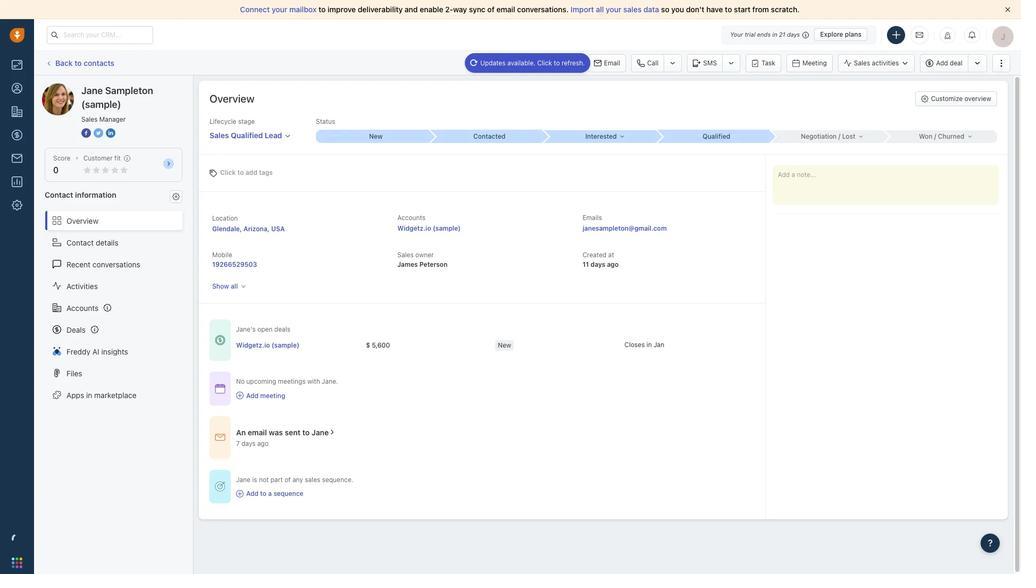Task type: locate. For each thing, give the bounding box(es) containing it.
customer fit
[[83, 154, 121, 162]]

/ right won
[[935, 132, 937, 140]]

all right import
[[596, 5, 604, 14]]

sales left data
[[624, 5, 642, 14]]

in left jan
[[647, 341, 652, 349]]

sales down lifecycle
[[210, 131, 229, 140]]

1 vertical spatial contact
[[67, 238, 94, 247]]

0 button
[[53, 166, 59, 175]]

2 / from the left
[[935, 132, 937, 140]]

upcoming
[[247, 378, 276, 386]]

accounts widgetz.io (sample)
[[398, 214, 461, 233]]

add inside add meeting link
[[246, 392, 259, 400]]

days inside created at 11 days ago
[[591, 261, 606, 269]]

0 vertical spatial in
[[773, 31, 778, 38]]

0 vertical spatial of
[[488, 5, 495, 14]]

explore plans link
[[815, 28, 868, 41]]

to right mailbox
[[319, 5, 326, 14]]

overview up lifecycle stage
[[210, 93, 255, 105]]

add for add meeting
[[246, 392, 259, 400]]

all right the show
[[231, 283, 238, 291]]

(sample) up owner
[[433, 225, 461, 233]]

accounts
[[398, 214, 426, 222], [67, 304, 99, 313]]

new inside new link
[[369, 133, 383, 141]]

widgetz.io up owner
[[398, 225, 431, 233]]

in inside row
[[647, 341, 652, 349]]

0 horizontal spatial /
[[839, 132, 841, 140]]

negotiation / lost
[[801, 132, 856, 140]]

to left a
[[260, 490, 267, 498]]

sent
[[285, 428, 301, 437]]

usa
[[271, 225, 285, 233]]

jane's open deals
[[236, 326, 290, 334]]

with
[[308, 378, 320, 386]]

linkedin circled image
[[106, 128, 115, 139]]

lost
[[843, 132, 856, 140]]

add to a sequence
[[246, 490, 304, 498]]

1 vertical spatial in
[[647, 341, 652, 349]]

sales up the "james"
[[398, 251, 414, 259]]

sequence.
[[322, 476, 353, 484]]

widgetz.io (sample) link up owner
[[398, 225, 461, 233]]

1 vertical spatial widgetz.io
[[236, 341, 270, 349]]

email right sync
[[497, 5, 515, 14]]

contact down 0 button
[[45, 191, 73, 200]]

add inside add to a sequence link
[[246, 490, 259, 498]]

open
[[258, 326, 273, 334]]

new
[[369, 133, 383, 141], [498, 341, 511, 349]]

1 vertical spatial click
[[220, 168, 236, 176]]

to left the add
[[238, 168, 244, 176]]

mobile 19266529503
[[212, 251, 257, 269]]

sales
[[624, 5, 642, 14], [305, 476, 320, 484]]

container_wx8msf4aqz5i3rn1 image down no at the bottom of page
[[236, 392, 244, 400]]

close image
[[1006, 7, 1011, 12]]

an email was sent to jane
[[236, 428, 329, 437]]

0 vertical spatial widgetz.io (sample) link
[[398, 225, 461, 233]]

0 horizontal spatial days
[[242, 440, 256, 448]]

accounts inside accounts widgetz.io (sample)
[[398, 214, 426, 222]]

files
[[67, 369, 82, 378]]

1 / from the left
[[839, 132, 841, 140]]

0 vertical spatial widgetz.io
[[398, 225, 431, 233]]

connect
[[240, 5, 270, 14]]

add down is
[[246, 490, 259, 498]]

0 vertical spatial overview
[[210, 93, 255, 105]]

1 horizontal spatial click
[[537, 59, 552, 67]]

(sample) for jane sampleton (sample) sales manager
[[81, 99, 121, 110]]

(sample) down jane sampleton (sample)
[[81, 99, 121, 110]]

/
[[839, 132, 841, 140], [935, 132, 937, 140]]

back
[[55, 58, 73, 67]]

won / churned link
[[884, 130, 998, 143]]

1 horizontal spatial days
[[591, 261, 606, 269]]

days down the created
[[591, 261, 606, 269]]

1 horizontal spatial accounts
[[398, 214, 426, 222]]

add left deal
[[936, 59, 948, 67]]

/ left lost
[[839, 132, 841, 140]]

customize overview
[[931, 95, 992, 103]]

$
[[366, 341, 370, 349]]

2 vertical spatial days
[[242, 440, 256, 448]]

(sample)
[[120, 83, 151, 92], [81, 99, 121, 110], [433, 225, 461, 233], [272, 341, 300, 349]]

1 horizontal spatial widgetz.io
[[398, 225, 431, 233]]

activities
[[872, 59, 899, 67]]

0 vertical spatial sales
[[624, 5, 642, 14]]

click right the available.
[[537, 59, 552, 67]]

sampleton down contacts
[[82, 83, 118, 92]]

in right apps
[[86, 391, 92, 400]]

contacted
[[474, 133, 506, 141]]

1 horizontal spatial sales
[[624, 5, 642, 14]]

show all
[[212, 283, 238, 291]]

twitter circled image
[[94, 128, 103, 139]]

/ inside button
[[935, 132, 937, 140]]

click left the add
[[220, 168, 236, 176]]

0 horizontal spatial in
[[86, 391, 92, 400]]

contact up recent on the left of page
[[67, 238, 94, 247]]

meeting
[[260, 392, 285, 400]]

1 horizontal spatial of
[[488, 5, 495, 14]]

0 horizontal spatial your
[[272, 5, 287, 14]]

sampleton for jane sampleton (sample)
[[82, 83, 118, 92]]

days right 7
[[242, 440, 256, 448]]

sms button
[[688, 54, 723, 72]]

sales up facebook circled icon
[[81, 115, 98, 123]]

1 horizontal spatial /
[[935, 132, 937, 140]]

to left refresh.
[[554, 59, 560, 67]]

accounts up owner
[[398, 214, 426, 222]]

connect your mailbox to improve deliverability and enable 2-way sync of email conversations. import all your sales data so you don't have to start from scratch.
[[240, 5, 800, 14]]

in for closes in jan
[[647, 341, 652, 349]]

send email image
[[916, 30, 924, 39]]

0 vertical spatial add
[[936, 59, 948, 67]]

(sample) up manager
[[120, 83, 151, 92]]

negotiation / lost button
[[770, 130, 884, 143]]

1 horizontal spatial new
[[498, 341, 511, 349]]

overview
[[965, 95, 992, 103]]

0 horizontal spatial new
[[369, 133, 383, 141]]

1 vertical spatial email
[[248, 428, 267, 437]]

jane for jane sampleton (sample)
[[63, 83, 80, 92]]

add meeting
[[246, 392, 285, 400]]

to right back
[[75, 58, 82, 67]]

of
[[488, 5, 495, 14], [285, 476, 291, 484]]

overview up contact details
[[67, 216, 99, 225]]

lifecycle stage
[[210, 118, 255, 126]]

accounts for accounts widgetz.io (sample)
[[398, 214, 426, 222]]

0 horizontal spatial of
[[285, 476, 291, 484]]

no upcoming meetings with jane.
[[236, 378, 338, 386]]

container_wx8msf4aqz5i3rn1 image right sent
[[329, 429, 336, 436]]

/ inside "button"
[[839, 132, 841, 140]]

jane down contacts
[[81, 85, 103, 96]]

meetings
[[278, 378, 306, 386]]

in left 21
[[773, 31, 778, 38]]

stage
[[238, 118, 255, 126]]

add inside add deal button
[[936, 59, 948, 67]]

1 vertical spatial accounts
[[67, 304, 99, 313]]

your left mailbox
[[272, 5, 287, 14]]

widgetz.io down jane's
[[236, 341, 270, 349]]

jane.
[[322, 378, 338, 386]]

sales right any
[[305, 476, 320, 484]]

jane for jane sampleton (sample) sales manager
[[81, 85, 103, 96]]

11
[[583, 261, 589, 269]]

contact for contact details
[[67, 238, 94, 247]]

0 horizontal spatial sales
[[305, 476, 320, 484]]

negotiation
[[801, 132, 837, 140]]

at
[[609, 251, 614, 259]]

1 horizontal spatial ago
[[607, 261, 619, 269]]

/ for churned
[[935, 132, 937, 140]]

1 horizontal spatial qualified
[[703, 133, 731, 141]]

0 vertical spatial ago
[[607, 261, 619, 269]]

negotiation / lost link
[[770, 130, 884, 143]]

freshworks switcher image
[[12, 558, 22, 569]]

click to add tags
[[220, 168, 273, 176]]

0 horizontal spatial widgetz.io (sample) link
[[236, 341, 300, 350]]

email button
[[588, 54, 626, 72]]

so
[[661, 5, 670, 14]]

widgetz.io inside row
[[236, 341, 270, 349]]

container_wx8msf4aqz5i3rn1 image
[[215, 482, 226, 492]]

import
[[571, 5, 594, 14]]

sampleton inside jane sampleton (sample) sales manager
[[105, 85, 153, 96]]

part
[[271, 476, 283, 484]]

all
[[596, 5, 604, 14], [231, 283, 238, 291]]

new link
[[316, 130, 430, 143]]

accounts down activities
[[67, 304, 99, 313]]

1 horizontal spatial widgetz.io (sample) link
[[398, 225, 461, 233]]

janesampleton@gmail.com link
[[583, 224, 667, 234]]

was
[[269, 428, 283, 437]]

0 horizontal spatial ago
[[257, 440, 269, 448]]

of left any
[[285, 476, 291, 484]]

call
[[647, 59, 659, 67]]

customize
[[931, 95, 963, 103]]

your
[[731, 31, 743, 38]]

add down the upcoming
[[246, 392, 259, 400]]

interested link
[[543, 130, 657, 143]]

mailbox
[[289, 5, 317, 14]]

(sample) down deals
[[272, 341, 300, 349]]

(sample) inside jane sampleton (sample) sales manager
[[81, 99, 121, 110]]

to inside updates available. click to refresh. link
[[554, 59, 560, 67]]

freddy ai insights
[[67, 347, 128, 356]]

jane inside jane sampleton (sample) sales manager
[[81, 85, 103, 96]]

mng settings image
[[172, 193, 180, 200]]

jane left is
[[236, 476, 251, 484]]

accounts for accounts
[[67, 304, 99, 313]]

container_wx8msf4aqz5i3rn1 image
[[215, 335, 226, 346], [215, 384, 226, 394], [236, 392, 244, 400], [329, 429, 336, 436], [215, 433, 226, 443], [236, 490, 244, 498]]

0 horizontal spatial widgetz.io
[[236, 341, 270, 349]]

to left start
[[725, 5, 732, 14]]

0 vertical spatial all
[[596, 5, 604, 14]]

in for apps in marketplace
[[86, 391, 92, 400]]

0 horizontal spatial overview
[[67, 216, 99, 225]]

sales owner james peterson
[[398, 251, 448, 269]]

deliverability
[[358, 5, 403, 14]]

2 vertical spatial in
[[86, 391, 92, 400]]

2 your from the left
[[606, 5, 622, 14]]

0 horizontal spatial all
[[231, 283, 238, 291]]

0 vertical spatial new
[[369, 133, 383, 141]]

qualified
[[231, 131, 263, 140], [703, 133, 731, 141]]

widgetz.io (sample) link
[[398, 225, 461, 233], [236, 341, 300, 350]]

1 vertical spatial add
[[246, 392, 259, 400]]

of right sync
[[488, 5, 495, 14]]

contact
[[45, 191, 73, 200], [67, 238, 94, 247]]

information
[[75, 191, 116, 200]]

sms
[[703, 59, 717, 67]]

days right 21
[[787, 31, 800, 38]]

refresh.
[[562, 59, 585, 67]]

ago
[[607, 261, 619, 269], [257, 440, 269, 448]]

0 horizontal spatial accounts
[[67, 304, 99, 313]]

container_wx8msf4aqz5i3rn1 image right container_wx8msf4aqz5i3rn1 icon
[[236, 490, 244, 498]]

sales
[[854, 59, 870, 67], [81, 115, 98, 123], [210, 131, 229, 140], [398, 251, 414, 259]]

sales inside sales owner james peterson
[[398, 251, 414, 259]]

1 horizontal spatial in
[[647, 341, 652, 349]]

jane sampleton (sample)
[[63, 83, 151, 92]]

(sample) for jane sampleton (sample)
[[120, 83, 151, 92]]

ago down an email was sent to jane
[[257, 440, 269, 448]]

jane down back
[[63, 83, 80, 92]]

won / churned
[[919, 132, 965, 140]]

0 vertical spatial click
[[537, 59, 552, 67]]

0 horizontal spatial click
[[220, 168, 236, 176]]

2 vertical spatial add
[[246, 490, 259, 498]]

row
[[236, 335, 754, 357]]

your right import
[[606, 5, 622, 14]]

interested
[[586, 132, 617, 140]]

new inside row
[[498, 341, 511, 349]]

1 vertical spatial days
[[591, 261, 606, 269]]

1 horizontal spatial your
[[606, 5, 622, 14]]

available.
[[508, 59, 536, 67]]

sampleton up manager
[[105, 85, 153, 96]]

2 horizontal spatial in
[[773, 31, 778, 38]]

1 horizontal spatial email
[[497, 5, 515, 14]]

widgetz.io (sample) link down open
[[236, 341, 300, 350]]

click
[[537, 59, 552, 67], [220, 168, 236, 176]]

0 vertical spatial contact
[[45, 191, 73, 200]]

0 vertical spatial days
[[787, 31, 800, 38]]

to inside add to a sequence link
[[260, 490, 267, 498]]

0 vertical spatial accounts
[[398, 214, 426, 222]]

ago down at
[[607, 261, 619, 269]]

emails janesampleton@gmail.com
[[583, 214, 667, 233]]

email up 7 days ago
[[248, 428, 267, 437]]

1 vertical spatial overview
[[67, 216, 99, 225]]

sales left the activities
[[854, 59, 870, 67]]

(sample) inside accounts widgetz.io (sample)
[[433, 225, 461, 233]]

1 vertical spatial new
[[498, 341, 511, 349]]

show
[[212, 283, 229, 291]]



Task type: vqa. For each thing, say whether or not it's contained in the screenshot.
more on the left top
no



Task type: describe. For each thing, give the bounding box(es) containing it.
1 horizontal spatial all
[[596, 5, 604, 14]]

conversations.
[[517, 5, 569, 14]]

contacts
[[84, 58, 114, 67]]

deals
[[67, 325, 86, 334]]

deals
[[274, 326, 290, 334]]

jan
[[654, 341, 665, 349]]

ago inside created at 11 days ago
[[607, 261, 619, 269]]

0 horizontal spatial email
[[248, 428, 267, 437]]

sales inside jane sampleton (sample) sales manager
[[81, 115, 98, 123]]

1 vertical spatial sales
[[305, 476, 320, 484]]

1 vertical spatial all
[[231, 283, 238, 291]]

1 horizontal spatial overview
[[210, 93, 255, 105]]

meeting
[[803, 59, 827, 67]]

back to contacts
[[55, 58, 114, 67]]

freddy
[[67, 347, 90, 356]]

an
[[236, 428, 246, 437]]

sampleton for jane sampleton (sample) sales manager
[[105, 85, 153, 96]]

don't
[[686, 5, 705, 14]]

widgetz.io inside accounts widgetz.io (sample)
[[398, 225, 431, 233]]

7
[[236, 440, 240, 448]]

customer
[[83, 154, 113, 162]]

score 0
[[53, 154, 71, 175]]

manager
[[99, 115, 126, 123]]

connect your mailbox link
[[240, 5, 319, 14]]

sales for sales activities
[[854, 59, 870, 67]]

sync
[[469, 5, 486, 14]]

location
[[212, 214, 238, 222]]

any
[[293, 476, 303, 484]]

plans
[[845, 30, 862, 38]]

lead
[[265, 131, 282, 140]]

jane's
[[236, 326, 256, 334]]

you
[[672, 5, 684, 14]]

contact information
[[45, 191, 116, 200]]

janesampleton@gmail.com
[[583, 225, 667, 233]]

widgetz.io (sample)
[[236, 341, 300, 349]]

add meeting link
[[236, 391, 338, 400]]

your trial ends in 21 days
[[731, 31, 800, 38]]

jane for jane is not part of any sales sequence.
[[236, 476, 251, 484]]

updates available. click to refresh.
[[480, 59, 585, 67]]

what's new image
[[944, 32, 952, 39]]

fit
[[114, 154, 121, 162]]

1 your from the left
[[272, 5, 287, 14]]

insights
[[101, 347, 128, 356]]

facebook circled image
[[81, 128, 91, 139]]

is
[[252, 476, 257, 484]]

conversations
[[93, 260, 140, 269]]

1 vertical spatial ago
[[257, 440, 269, 448]]

call button
[[632, 54, 664, 72]]

deal
[[950, 59, 963, 67]]

glendale, arizona, usa link
[[212, 225, 285, 233]]

add for add to a sequence
[[246, 490, 259, 498]]

data
[[644, 5, 659, 14]]

1 vertical spatial of
[[285, 476, 291, 484]]

0 vertical spatial email
[[497, 5, 515, 14]]

james
[[398, 261, 418, 269]]

status
[[316, 118, 335, 126]]

add deal button
[[921, 54, 968, 72]]

jane right sent
[[312, 428, 329, 437]]

apps in marketplace
[[67, 391, 137, 400]]

jane is not part of any sales sequence.
[[236, 476, 353, 484]]

0
[[53, 166, 59, 175]]

row containing closes in jan
[[236, 335, 754, 357]]

closes in jan
[[625, 341, 665, 349]]

start
[[734, 5, 751, 14]]

to inside back to contacts link
[[75, 58, 82, 67]]

contact details
[[67, 238, 119, 247]]

container_wx8msf4aqz5i3rn1 image left no at the bottom of page
[[215, 384, 226, 394]]

/ for lost
[[839, 132, 841, 140]]

sales for sales owner james peterson
[[398, 251, 414, 259]]

container_wx8msf4aqz5i3rn1 image left 7
[[215, 433, 226, 443]]

add to a sequence link
[[236, 489, 353, 499]]

explore
[[820, 30, 844, 38]]

sales qualified lead link
[[210, 126, 291, 141]]

updates available. click to refresh. link
[[465, 53, 590, 73]]

won
[[919, 132, 933, 140]]

to right sent
[[303, 428, 310, 437]]

glendale,
[[212, 225, 242, 233]]

details
[[96, 238, 119, 247]]

explore plans
[[820, 30, 862, 38]]

have
[[707, 5, 723, 14]]

location glendale, arizona, usa
[[212, 214, 285, 233]]

sales for sales qualified lead
[[210, 131, 229, 140]]

19266529503 link
[[212, 261, 257, 269]]

Search your CRM... text field
[[47, 26, 153, 44]]

1 vertical spatial widgetz.io (sample) link
[[236, 341, 300, 350]]

5,600
[[372, 341, 390, 349]]

improve
[[328, 5, 356, 14]]

sequence
[[274, 490, 304, 498]]

import all your sales data link
[[571, 5, 661, 14]]

add for add deal
[[936, 59, 948, 67]]

21
[[779, 31, 786, 38]]

2 horizontal spatial days
[[787, 31, 800, 38]]

add deal
[[936, 59, 963, 67]]

container_wx8msf4aqz5i3rn1 image left widgetz.io (sample)
[[215, 335, 226, 346]]

a
[[268, 490, 272, 498]]

arizona,
[[244, 225, 270, 233]]

ai
[[92, 347, 99, 356]]

2-
[[445, 5, 453, 14]]

recent
[[67, 260, 91, 269]]

(sample) for accounts widgetz.io (sample)
[[433, 225, 461, 233]]

0 horizontal spatial qualified
[[231, 131, 263, 140]]

interested button
[[543, 130, 657, 143]]

owner
[[416, 251, 434, 259]]

container_wx8msf4aqz5i3rn1 image inside add to a sequence link
[[236, 490, 244, 498]]

contact for contact information
[[45, 191, 73, 200]]

container_wx8msf4aqz5i3rn1 image inside add meeting link
[[236, 392, 244, 400]]

and
[[405, 5, 418, 14]]



